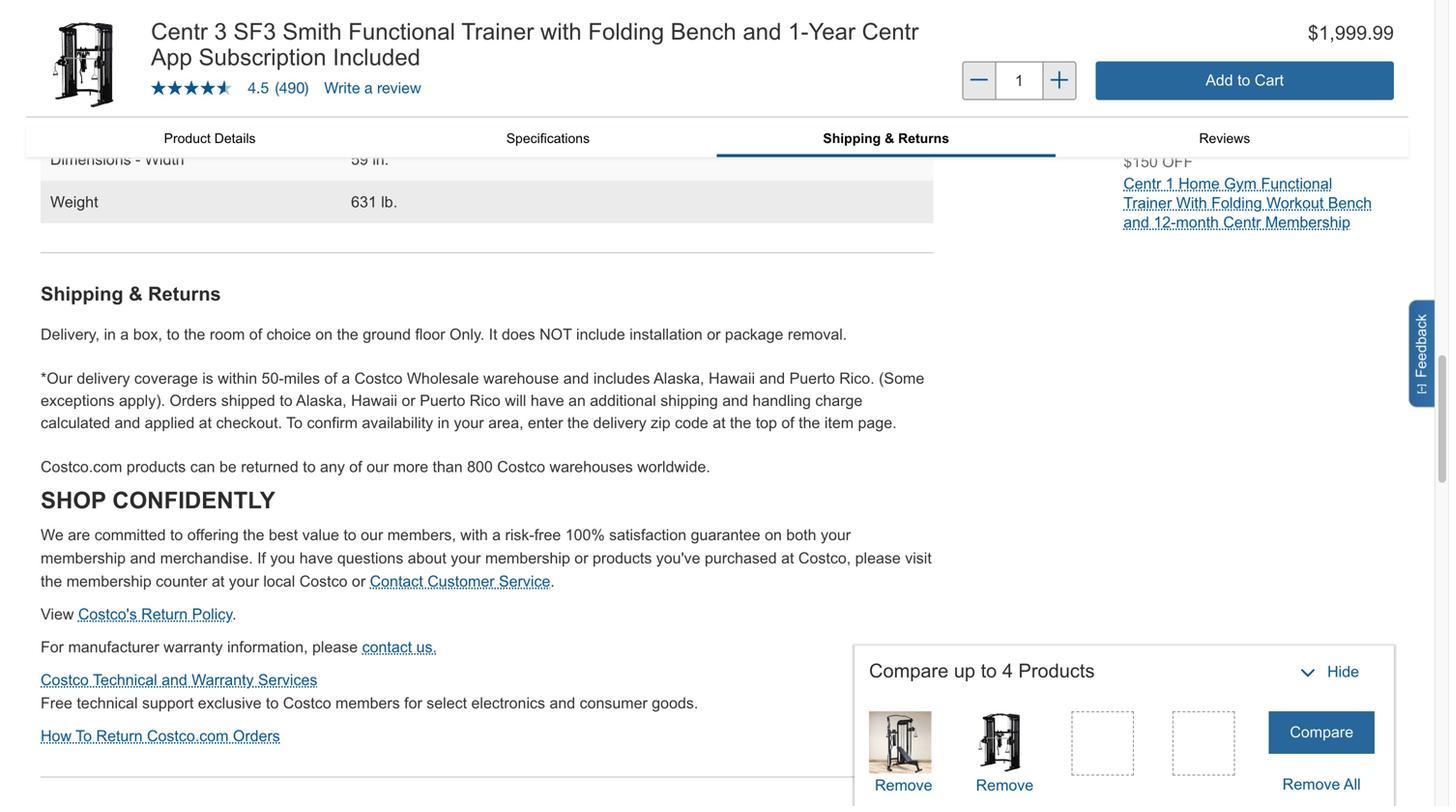 Task type: describe. For each thing, give the bounding box(es) containing it.
delivery,
[[41, 326, 100, 343]]

the left item
[[799, 414, 821, 432]]

goods.
[[652, 695, 699, 712]]

return for costco.com
[[96, 728, 143, 745]]

dimensions for dimensions - width
[[50, 151, 131, 168]]

floor
[[415, 326, 445, 343]]

4
[[1003, 661, 1014, 682]]

membership
[[1266, 214, 1351, 231]]

technical
[[77, 695, 138, 712]]

on inside we are committed to offering the best value to our members, with a risk-free 100% satisfaction guarantee on both your membership and merchandise. if you have questions about your membership or products you've purchased at costco, please visit the membership counter at your local costco or
[[765, 526, 782, 544]]

in. for 46 in.
[[373, 108, 389, 126]]

*our delivery coverage is within 50-miles of a costco wholesale warehouse and includes alaska, hawaii and puerto rico. (some exceptions apply). orders shipped to alaska, hawaii or puerto rico will have an additional shipping and handling charge calculated and applied at checkout. to confirm availability in your area, enter the delivery zip code at the top of the item page.
[[41, 370, 925, 432]]

at right 'applied'
[[199, 414, 212, 432]]

centr left 3
[[151, 19, 208, 44]]

item
[[825, 414, 854, 432]]

membership up service
[[485, 550, 570, 567]]

costco right '800'
[[497, 459, 546, 476]]

free
[[41, 695, 72, 712]]

1 vertical spatial to
[[76, 728, 92, 745]]

not
[[540, 326, 572, 343]]

charge
[[816, 392, 863, 410]]

smith
[[283, 19, 342, 44]]

2 direct from the left
[[404, 23, 444, 41]]

100%
[[566, 526, 605, 544]]

to inside *our delivery coverage is within 50-miles of a costco wholesale warehouse and includes alaska, hawaii and puerto rico. (some exceptions apply). orders shipped to alaska, hawaii or puerto rico will have an additional shipping and handling charge calculated and applied at checkout. to confirm availability in your area, enter the delivery zip code at the top of the item page.
[[286, 414, 303, 432]]

warehouses
[[550, 459, 633, 476]]

and left consumer
[[550, 695, 576, 712]]

width
[[145, 151, 184, 168]]

write
[[324, 79, 360, 97]]

us.
[[416, 639, 437, 656]]

the up if
[[243, 526, 265, 544]]

manufacturer
[[68, 639, 159, 656]]

write a review button
[[324, 79, 422, 97]]

dimensions - length
[[50, 108, 192, 126]]

0 vertical spatial our
[[367, 459, 389, 476]]

you've
[[656, 550, 701, 567]]

or left package
[[707, 326, 721, 343]]

contact us. link
[[362, 639, 437, 656]]

wholesale
[[407, 370, 479, 388]]

of for wholesale
[[324, 370, 337, 388]]

any
[[320, 459, 345, 476]]

- for width
[[135, 151, 141, 168]]

centr down $150
[[1124, 175, 1162, 192]]

choice
[[267, 326, 311, 343]]

miles
[[284, 370, 320, 388]]

0 vertical spatial hawaii
[[709, 370, 755, 388]]

confidently
[[112, 488, 275, 514]]

includes
[[594, 370, 650, 388]]

2 costco direct from the left
[[351, 23, 444, 41]]

than
[[433, 459, 463, 476]]

and right shipping
[[723, 392, 749, 410]]

trainer inside centr 3 sf3 smith functional trainer with folding bench and 1-year centr app subscription included
[[462, 19, 534, 44]]

0 horizontal spatial shipping
[[41, 283, 123, 305]]

costco's
[[78, 606, 137, 623]]

and up support
[[162, 672, 187, 689]]

gym
[[1225, 175, 1257, 192]]

contact customer service link
[[370, 573, 551, 590]]

warehouse
[[484, 370, 559, 388]]

contact
[[370, 573, 423, 590]]

write a review
[[324, 79, 422, 97]]

home
[[1179, 175, 1220, 192]]

members,
[[388, 526, 456, 544]]

committed
[[95, 526, 166, 544]]

feedback link
[[1409, 300, 1443, 408]]

or down 100%
[[575, 550, 589, 567]]

and down apply).
[[115, 414, 140, 432]]

shipped
[[221, 392, 275, 410]]

631
[[351, 193, 377, 211]]

members
[[336, 695, 400, 712]]

the left the room
[[184, 326, 205, 343]]

will
[[505, 392, 527, 410]]

to right value
[[344, 526, 357, 544]]

handling
[[753, 392, 811, 410]]

1 vertical spatial .
[[232, 606, 237, 623]]

your down if
[[229, 573, 259, 590]]

1 vertical spatial &
[[129, 283, 143, 305]]

to right box,
[[167, 326, 180, 343]]

compare
[[869, 661, 949, 682]]

electronics
[[472, 695, 545, 712]]

we are committed to offering the best value to our members, with a risk-free 100% satisfaction guarantee on both your membership and merchandise. if you have questions about your membership or products you've purchased at costco, please visit the membership counter at your local costco or
[[41, 526, 932, 590]]

to left offering
[[170, 526, 183, 544]]

we
[[41, 526, 64, 544]]

and up handling on the right of page
[[760, 370, 785, 388]]

installation
[[630, 326, 703, 343]]

for
[[404, 695, 422, 712]]

rico.
[[840, 370, 875, 388]]

in. for 84 in.
[[373, 66, 389, 83]]

for manufacturer warranty information, please contact us.
[[41, 639, 437, 656]]

centr 3 sf3 smith functional trainer with folding bench and 1-year centr app subscription included image
[[41, 19, 132, 110]]

1 vertical spatial hawaii
[[351, 392, 398, 410]]

only.
[[450, 326, 485, 343]]

include
[[576, 326, 626, 343]]

month
[[1177, 214, 1220, 231]]

reviews link
[[1056, 127, 1395, 149]]

visit
[[905, 550, 932, 567]]

costco.com products can be returned to any of our more than 800 costco warehouses worldwide.
[[41, 459, 711, 476]]

are
[[68, 526, 90, 544]]

details
[[214, 131, 256, 146]]

0 horizontal spatial please
[[312, 639, 358, 656]]

at down merchandise.
[[212, 573, 225, 590]]

services
[[258, 672, 318, 689]]

costco inside we are committed to offering the best value to our members, with a risk-free 100% satisfaction guarantee on both your membership and merchandise. if you have questions about your membership or products you've purchased at costco, please visit the membership counter at your local costco or
[[300, 573, 348, 590]]

59 in.
[[351, 151, 389, 168]]

1 direct from the left
[[103, 23, 143, 41]]

removal.
[[788, 326, 847, 343]]

ground
[[363, 326, 411, 343]]

the down the an
[[568, 414, 589, 432]]

to inside *our delivery coverage is within 50-miles of a costco wholesale warehouse and includes alaska, hawaii and puerto rico. (some exceptions apply). orders shipped to alaska, hawaii or puerto rico will have an additional shipping and handling charge calculated and applied at checkout. to confirm availability in your area, enter the delivery zip code at the top of the item page.
[[280, 392, 293, 410]]

warranty
[[192, 672, 254, 689]]

can
[[190, 459, 215, 476]]

products
[[1019, 661, 1095, 682]]

or down questions
[[352, 573, 366, 590]]

app
[[151, 44, 192, 70]]

enter
[[528, 414, 563, 432]]

with inside centr 3 sf3 smith functional trainer with folding bench and 1-year centr app subscription included
[[541, 19, 582, 44]]

how
[[41, 728, 72, 745]]

policy
[[192, 606, 232, 623]]

compare up to 4 products
[[869, 661, 1095, 682]]

contact customer service .
[[370, 573, 555, 590]]

how to return costco.com orders link
[[41, 728, 280, 745]]

exclusive
[[198, 695, 262, 712]]

0 horizontal spatial products
[[127, 459, 186, 476]]

weight
[[50, 193, 98, 211]]

returns inside shipping & returns link
[[899, 131, 950, 146]]



Task type: vqa. For each thing, say whether or not it's contained in the screenshot.
Online
no



Task type: locate. For each thing, give the bounding box(es) containing it.
an
[[569, 392, 586, 410]]

service
[[499, 573, 551, 590]]

of right top
[[782, 414, 795, 432]]

local
[[263, 573, 295, 590]]

remove for centr 2 ftx functional trainer with folding bench and 1-year centr app subscription included image image
[[875, 777, 933, 795]]

0 vertical spatial bench
[[671, 19, 737, 44]]

0 vertical spatial in.
[[373, 66, 389, 83]]

and inside we are committed to offering the best value to our members, with a risk-free 100% satisfaction guarantee on both your membership and merchandise. if you have questions about your membership or products you've purchased at costco, please visit the membership counter at your local costco or
[[130, 550, 156, 567]]

- left height
[[135, 66, 141, 83]]

at down both
[[782, 550, 795, 567]]

delivery down additional
[[593, 414, 647, 432]]

0 horizontal spatial direct
[[103, 23, 143, 41]]

1 vertical spatial shipping
[[41, 283, 123, 305]]

0 vertical spatial .
[[551, 573, 555, 590]]

0 vertical spatial on
[[316, 326, 333, 343]]

1 vertical spatial please
[[312, 639, 358, 656]]

0 horizontal spatial &
[[129, 283, 143, 305]]

coverage
[[134, 370, 198, 388]]

sf3
[[234, 19, 276, 44]]

46
[[351, 108, 368, 126]]

0 vertical spatial with
[[541, 19, 582, 44]]

dimensions up dimensions - length
[[50, 66, 131, 83]]

or inside *our delivery coverage is within 50-miles of a costco wholesale warehouse and includes alaska, hawaii and puerto rico. (some exceptions apply). orders shipped to alaska, hawaii or puerto rico will have an additional shipping and handling charge calculated and applied at checkout. to confirm availability in your area, enter the delivery zip code at the top of the item page.
[[402, 392, 416, 410]]

0 horizontal spatial puerto
[[420, 392, 466, 410]]

costco up included
[[351, 23, 399, 41]]

1 horizontal spatial with
[[541, 19, 582, 44]]

top
[[756, 414, 778, 432]]

to down 50-
[[280, 392, 293, 410]]

3
[[214, 19, 227, 44]]

1 horizontal spatial folding
[[1212, 194, 1263, 212]]

1 horizontal spatial bench
[[1329, 194, 1373, 212]]

centr 3 sf3 smith functional trainer with folding bench and 1-year centr app subscription included
[[151, 19, 919, 70]]

0 horizontal spatial orders
[[170, 392, 217, 410]]

0 vertical spatial costco.com
[[41, 459, 122, 476]]

1 vertical spatial -
[[135, 108, 141, 126]]

within
[[218, 370, 257, 388]]

0 vertical spatial in
[[104, 326, 116, 343]]

centr 2 ftx functional trainer with folding bench and 1-year centr app subscription included image image image
[[869, 712, 932, 774]]

2 remove button from the left
[[971, 774, 1040, 798]]

84 in.
[[351, 66, 389, 83]]

folding
[[588, 19, 665, 44], [1212, 194, 1263, 212]]

and left 12-
[[1124, 214, 1150, 231]]

shipping & returns link
[[717, 127, 1056, 154]]

in. right the 59
[[373, 151, 389, 168]]

have down value
[[300, 550, 333, 567]]

0 vertical spatial &
[[885, 131, 895, 146]]

bench left 1-
[[671, 19, 737, 44]]

products
[[127, 459, 186, 476], [593, 550, 652, 567]]

2 vertical spatial in.
[[373, 151, 389, 168]]

lb.
[[381, 193, 398, 211]]

direct up "dimensions - height"
[[103, 23, 143, 41]]

1 horizontal spatial &
[[885, 131, 895, 146]]

0 horizontal spatial .
[[232, 606, 237, 623]]

returned
[[241, 459, 299, 476]]

1,999.99
[[1319, 22, 1395, 44]]

costco up free
[[41, 672, 89, 689]]

2 dimensions from the top
[[50, 108, 131, 126]]

the left top
[[730, 414, 752, 432]]

costco.com down support
[[147, 728, 229, 745]]

1 vertical spatial have
[[300, 550, 333, 567]]

1 horizontal spatial .
[[551, 573, 555, 590]]

up
[[954, 661, 976, 682]]

1 horizontal spatial in
[[438, 414, 450, 432]]

0 horizontal spatial remove button
[[869, 774, 939, 798]]

on right choice
[[316, 326, 333, 343]]

(some
[[879, 370, 925, 388]]

1 vertical spatial products
[[593, 550, 652, 567]]

dimensions for dimensions - height
[[50, 66, 131, 83]]

0 horizontal spatial costco direct
[[50, 23, 143, 41]]

remove down centr 3 sf3 smith functional trainer with folding bench and 1-year centr app subscription included image
[[976, 777, 1034, 795]]

0 vertical spatial have
[[531, 392, 564, 410]]

alaska, up shipping
[[654, 370, 705, 388]]

your up the contact customer service .
[[451, 550, 481, 567]]

0 vertical spatial dimensions
[[50, 66, 131, 83]]

have up enter at the left bottom of page
[[531, 392, 564, 410]]

costco,
[[799, 550, 851, 567]]

costco inside *our delivery coverage is within 50-miles of a costco wholesale warehouse and includes alaska, hawaii and puerto rico. (some exceptions apply). orders shipped to alaska, hawaii or puerto rico will have an additional shipping and handling charge calculated and applied at checkout. to confirm availability in your area, enter the delivery zip code at the top of the item page.
[[355, 370, 403, 388]]

orders down exclusive
[[233, 728, 280, 745]]

1 horizontal spatial remove button
[[971, 774, 1040, 798]]

your inside *our delivery coverage is within 50-miles of a costco wholesale warehouse and includes alaska, hawaii and puerto rico. (some exceptions apply). orders shipped to alaska, hawaii or puerto rico will have an additional shipping and handling charge calculated and applied at checkout. to confirm availability in your area, enter the delivery zip code at the top of the item page.
[[454, 414, 484, 432]]

your down rico
[[454, 414, 484, 432]]

at right 'code' at the bottom of page
[[713, 414, 726, 432]]

to right how
[[76, 728, 92, 745]]

your up the costco,
[[821, 526, 851, 544]]

3 in. from the top
[[373, 151, 389, 168]]

1 costco direct from the left
[[50, 23, 143, 41]]

functional up 84 in.
[[348, 19, 456, 44]]

(490)
[[275, 79, 309, 97]]

code
[[675, 414, 709, 432]]

costco.com
[[41, 459, 122, 476], [147, 728, 229, 745]]

costco down services
[[283, 695, 331, 712]]

to left the any
[[303, 459, 316, 476]]

hawaii up shipping
[[709, 370, 755, 388]]

0 horizontal spatial trainer
[[462, 19, 534, 44]]

purchased
[[705, 550, 777, 567]]

0 horizontal spatial shipping & returns
[[41, 283, 221, 305]]

to down services
[[266, 695, 279, 712]]

products inside we are committed to offering the best value to our members, with a risk-free 100% satisfaction guarantee on both your membership and merchandise. if you have questions about your membership or products you've purchased at costco, please visit the membership counter at your local costco or
[[593, 550, 652, 567]]

of for than
[[349, 459, 362, 476]]

delivery up exceptions
[[77, 370, 130, 388]]

offering
[[187, 526, 239, 544]]

and inside centr 3 sf3 smith functional trainer with folding bench and 1-year centr app subscription included
[[743, 19, 782, 44]]

to left confirm
[[286, 414, 303, 432]]

our left more
[[367, 459, 389, 476]]

remove for centr 3 sf3 smith functional trainer with folding bench and 1-year centr app subscription included image
[[976, 777, 1034, 795]]

0 horizontal spatial in
[[104, 326, 116, 343]]

hide
[[1328, 663, 1360, 681]]

. up for manufacturer warranty information, please contact us.
[[232, 606, 237, 623]]

0 horizontal spatial functional
[[348, 19, 456, 44]]

in. right the 46
[[373, 108, 389, 126]]

0 horizontal spatial costco.com
[[41, 459, 122, 476]]

free
[[535, 526, 561, 544]]

to left 4
[[981, 661, 997, 682]]

1 vertical spatial shipping & returns
[[41, 283, 221, 305]]

on left both
[[765, 526, 782, 544]]

1 horizontal spatial remove
[[976, 777, 1034, 795]]

0 horizontal spatial have
[[300, 550, 333, 567]]

to inside compare products region
[[981, 661, 997, 682]]

costco direct up "dimensions - height"
[[50, 23, 143, 41]]

our
[[367, 459, 389, 476], [361, 526, 383, 544]]

membership down are
[[41, 550, 126, 567]]

1 horizontal spatial on
[[765, 526, 782, 544]]

dimensions - width
[[50, 151, 184, 168]]

off
[[1163, 153, 1194, 171]]

please left the contact
[[312, 639, 358, 656]]

trainer inside $150 off centr 1 home gym functional trainer with folding workout bench and 12-month centr membership
[[1124, 194, 1172, 212]]

more
[[393, 459, 429, 476]]

1 horizontal spatial to
[[286, 414, 303, 432]]

2 - from the top
[[135, 108, 141, 126]]

products up shop confidently at the bottom of page
[[127, 459, 186, 476]]

remove button for centr 2 ftx functional trainer with folding bench and 1-year centr app subscription included image image
[[869, 774, 939, 798]]

and up the an
[[564, 370, 589, 388]]

0 horizontal spatial to
[[76, 728, 92, 745]]

centr right year
[[862, 19, 919, 44]]

a right "write"
[[365, 79, 373, 97]]

folding inside centr 3 sf3 smith functional trainer with folding bench and 1-year centr app subscription included
[[588, 19, 665, 44]]

bench inside $150 off centr 1 home gym functional trainer with folding workout bench and 12-month centr membership
[[1329, 194, 1373, 212]]

1 horizontal spatial have
[[531, 392, 564, 410]]

calculated
[[41, 414, 110, 432]]

rico
[[470, 392, 501, 410]]

about
[[408, 550, 447, 567]]

1 horizontal spatial alaska,
[[654, 370, 705, 388]]

zip
[[651, 414, 671, 432]]

our inside we are committed to offering the best value to our members, with a risk-free 100% satisfaction guarantee on both your membership and merchandise. if you have questions about your membership or products you've purchased at costco, please visit the membership counter at your local costco or
[[361, 526, 383, 544]]

specifications link
[[379, 127, 717, 149]]

bench up membership
[[1329, 194, 1373, 212]]

additional
[[590, 392, 656, 410]]

1 vertical spatial return
[[96, 728, 143, 745]]

hawaii up availability
[[351, 392, 398, 410]]

orders inside *our delivery coverage is within 50-miles of a costco wholesale warehouse and includes alaska, hawaii and puerto rico. (some exceptions apply). orders shipped to alaska, hawaii or puerto rico will have an additional shipping and handling charge calculated and applied at checkout. to confirm availability in your area, enter the delivery zip code at the top of the item page.
[[170, 392, 217, 410]]

puerto
[[790, 370, 835, 388], [420, 392, 466, 410]]

1 vertical spatial in.
[[373, 108, 389, 126]]

1 horizontal spatial shipping & returns
[[823, 131, 950, 146]]

- left width
[[135, 151, 141, 168]]

0 horizontal spatial alaska,
[[296, 392, 347, 410]]

1 vertical spatial delivery
[[593, 414, 647, 432]]

bench inside centr 3 sf3 smith functional trainer with folding bench and 1-year centr app subscription included
[[671, 19, 737, 44]]

1 horizontal spatial hawaii
[[709, 370, 755, 388]]

1 horizontal spatial please
[[856, 550, 901, 567]]

1 remove from the left
[[875, 777, 933, 795]]

0 vertical spatial functional
[[348, 19, 456, 44]]

0 vertical spatial shipping & returns
[[823, 131, 950, 146]]

centr 1 home gym functional trainer with folding workout bench and 12-month centr membership link
[[1124, 175, 1373, 231]]

84
[[351, 66, 368, 83]]

0 vertical spatial delivery
[[77, 370, 130, 388]]

1 horizontal spatial returns
[[899, 131, 950, 146]]

costco direct up included
[[351, 23, 444, 41]]

0 vertical spatial shipping
[[823, 131, 881, 146]]

the up view
[[41, 573, 62, 590]]

0 vertical spatial products
[[127, 459, 186, 476]]

or up availability
[[402, 392, 416, 410]]

year
[[809, 19, 856, 44]]

0 horizontal spatial delivery
[[77, 370, 130, 388]]

centr 1 home gym functional trainer with folding workout bench and 12-month centr membership image
[[1124, 0, 1380, 109]]

costco technical and warranty services free technical support exclusive to costco members for select electronics and consumer goods.
[[41, 672, 699, 712]]

0 horizontal spatial on
[[316, 326, 333, 343]]

1 horizontal spatial costco direct
[[351, 23, 444, 41]]

a inside we are committed to offering the best value to our members, with a risk-free 100% satisfaction guarantee on both your membership and merchandise. if you have questions about your membership or products you've purchased at costco, please visit the membership counter at your local costco or
[[492, 526, 501, 544]]

1 horizontal spatial functional
[[1262, 175, 1333, 192]]

box,
[[133, 326, 162, 343]]

1 vertical spatial puerto
[[420, 392, 466, 410]]

functional up workout at right
[[1262, 175, 1333, 192]]

of right the room
[[249, 326, 262, 343]]

in. right 84
[[373, 66, 389, 83]]

exceptions
[[41, 392, 115, 410]]

59
[[351, 151, 368, 168]]

feedback
[[1414, 315, 1430, 378]]

puerto down wholesale
[[420, 392, 466, 410]]

you
[[270, 550, 295, 567]]

a left risk-
[[492, 526, 501, 544]]

dimensions up weight
[[50, 151, 131, 168]]

*our
[[41, 370, 72, 388]]

1 vertical spatial trainer
[[1124, 194, 1172, 212]]

2 vertical spatial dimensions
[[50, 151, 131, 168]]

with inside we are committed to offering the best value to our members, with a risk-free 100% satisfaction guarantee on both your membership and merchandise. if you have questions about your membership or products you've purchased at costco, please visit the membership counter at your local costco or
[[461, 526, 488, 544]]

return down counter
[[141, 606, 188, 623]]

1 horizontal spatial shipping
[[823, 131, 881, 146]]

1 vertical spatial costco.com
[[147, 728, 229, 745]]

the left ground
[[337, 326, 359, 343]]

area,
[[488, 414, 524, 432]]

0 horizontal spatial folding
[[588, 19, 665, 44]]

- for length
[[135, 108, 141, 126]]

alaska, up confirm
[[296, 392, 347, 410]]

1 horizontal spatial trainer
[[1124, 194, 1172, 212]]

1 horizontal spatial direct
[[404, 23, 444, 41]]

please left visit
[[856, 550, 901, 567]]

$
[[1309, 22, 1319, 44]]

please inside we are committed to offering the best value to our members, with a risk-free 100% satisfaction guarantee on both your membership and merchandise. if you have questions about your membership or products you've purchased at costco, please visit the membership counter at your local costco or
[[856, 550, 901, 567]]

remove button for centr 3 sf3 smith functional trainer with folding bench and 1-year centr app subscription included image
[[971, 774, 1040, 798]]

-
[[135, 66, 141, 83], [135, 108, 141, 126], [135, 151, 141, 168]]

None telephone field
[[997, 61, 1043, 100]]

alaska,
[[654, 370, 705, 388], [296, 392, 347, 410]]

puerto up charge at the right
[[790, 370, 835, 388]]

0 horizontal spatial returns
[[148, 283, 221, 305]]

have inside we are committed to offering the best value to our members, with a risk-free 100% satisfaction guarantee on both your membership and merchandise. if you have questions about your membership or products you've purchased at costco, please visit the membership counter at your local costco or
[[300, 550, 333, 567]]

1 horizontal spatial puerto
[[790, 370, 835, 388]]

costco up "dimensions - height"
[[50, 23, 98, 41]]

$150
[[1124, 153, 1158, 171]]

contact
[[362, 639, 412, 656]]

0 vertical spatial trainer
[[462, 19, 534, 44]]

in inside *our delivery coverage is within 50-miles of a costco wholesale warehouse and includes alaska, hawaii and puerto rico. (some exceptions apply). orders shipped to alaska, hawaii or puerto rico will have an additional shipping and handling charge calculated and applied at checkout. to confirm availability in your area, enter the delivery zip code at the top of the item page.
[[438, 414, 450, 432]]

- for height
[[135, 66, 141, 83]]

0 vertical spatial return
[[141, 606, 188, 623]]

. down free
[[551, 573, 555, 590]]

and inside $150 off centr 1 home gym functional trainer with folding workout bench and 12-month centr membership
[[1124, 214, 1150, 231]]

consumer
[[580, 695, 648, 712]]

2 remove from the left
[[976, 777, 1034, 795]]

it
[[489, 326, 498, 343]]

return for policy
[[141, 606, 188, 623]]

1 vertical spatial in
[[438, 414, 450, 432]]

shipping & returns
[[823, 131, 950, 146], [41, 283, 221, 305]]

1 horizontal spatial products
[[593, 550, 652, 567]]

costco down ground
[[355, 370, 403, 388]]

1 vertical spatial our
[[361, 526, 383, 544]]

0 vertical spatial orders
[[170, 392, 217, 410]]

None button
[[1096, 61, 1395, 100], [1269, 712, 1375, 754], [1269, 764, 1375, 807], [1096, 61, 1395, 100], [1269, 712, 1375, 754], [1269, 764, 1375, 807]]

to inside "costco technical and warranty services free technical support exclusive to costco members for select electronics and consumer goods."
[[266, 695, 279, 712]]

functional inside centr 3 sf3 smith functional trainer with folding bench and 1-year centr app subscription included
[[348, 19, 456, 44]]

review
[[377, 79, 422, 97]]

return down technical at the left bottom
[[96, 728, 143, 745]]

apply).
[[119, 392, 165, 410]]

0 horizontal spatial bench
[[671, 19, 737, 44]]

1 horizontal spatial costco.com
[[147, 728, 229, 745]]

functional inside $150 off centr 1 home gym functional trainer with folding workout bench and 12-month centr membership
[[1262, 175, 1333, 192]]

costco right local
[[300, 573, 348, 590]]

worldwide.
[[638, 459, 711, 476]]

1 in. from the top
[[373, 66, 389, 83]]

product
[[164, 131, 211, 146]]

2 in. from the top
[[373, 108, 389, 126]]

have inside *our delivery coverage is within 50-miles of a costco wholesale warehouse and includes alaska, hawaii and puerto rico. (some exceptions apply). orders shipped to alaska, hawaii or puerto rico will have an additional shipping and handling charge calculated and applied at checkout. to confirm availability in your area, enter the delivery zip code at the top of the item page.
[[531, 392, 564, 410]]

- left length
[[135, 108, 141, 126]]

1 - from the top
[[135, 66, 141, 83]]

0 horizontal spatial remove
[[875, 777, 933, 795]]

a inside *our delivery coverage is within 50-miles of a costco wholesale warehouse and includes alaska, hawaii and puerto rico. (some exceptions apply). orders shipped to alaska, hawaii or puerto rico will have an additional shipping and handling charge calculated and applied at checkout. to confirm availability in your area, enter the delivery zip code at the top of the item page.
[[342, 370, 350, 388]]

if
[[257, 550, 266, 567]]

and left 1-
[[743, 19, 782, 44]]

1 remove button from the left
[[869, 774, 939, 798]]

centr 3 sf3 smith functional trainer with folding bench and 1-year centr app subscription included image image
[[971, 712, 1033, 774]]

of for the
[[249, 326, 262, 343]]

0 vertical spatial -
[[135, 66, 141, 83]]

dimensions for dimensions - length
[[50, 108, 131, 126]]

1 vertical spatial returns
[[148, 283, 221, 305]]

risk-
[[505, 526, 535, 544]]

0 vertical spatial puerto
[[790, 370, 835, 388]]

in. for 59 in.
[[373, 151, 389, 168]]

dimensions up dimensions - width
[[50, 108, 131, 126]]

membership up costco's
[[66, 573, 152, 590]]

hawaii
[[709, 370, 755, 388], [351, 392, 398, 410]]

our up questions
[[361, 526, 383, 544]]

1 horizontal spatial orders
[[233, 728, 280, 745]]

hide button
[[1297, 661, 1366, 686]]

compare products region
[[850, 646, 1395, 807]]

both
[[787, 526, 817, 544]]

page.
[[858, 414, 897, 432]]

centr down gym
[[1224, 214, 1262, 231]]

0 vertical spatial alaska,
[[654, 370, 705, 388]]

products down satisfaction
[[593, 550, 652, 567]]

1 vertical spatial alaska,
[[296, 392, 347, 410]]

membership
[[41, 550, 126, 567], [485, 550, 570, 567], [66, 573, 152, 590]]

&
[[885, 131, 895, 146], [129, 283, 143, 305]]

satisfaction
[[609, 526, 687, 544]]

2 vertical spatial -
[[135, 151, 141, 168]]

1 vertical spatial with
[[461, 526, 488, 544]]

0 vertical spatial to
[[286, 414, 303, 432]]

1 vertical spatial orders
[[233, 728, 280, 745]]

0 horizontal spatial hawaii
[[351, 392, 398, 410]]

a right miles
[[342, 370, 350, 388]]

800
[[467, 459, 493, 476]]

product details
[[164, 131, 256, 146]]

3 - from the top
[[135, 151, 141, 168]]

1 dimensions from the top
[[50, 66, 131, 83]]

orders
[[170, 392, 217, 410], [233, 728, 280, 745]]

reviews
[[1200, 131, 1251, 146]]

specifications
[[507, 131, 590, 146]]

height
[[145, 66, 190, 83]]

of right the any
[[349, 459, 362, 476]]

a left box,
[[120, 326, 129, 343]]

costco's return policy link
[[78, 606, 232, 623]]

of right miles
[[324, 370, 337, 388]]

0 horizontal spatial with
[[461, 526, 488, 544]]

folding inside $150 off centr 1 home gym functional trainer with folding workout bench and 12-month centr membership
[[1212, 194, 1263, 212]]

1 vertical spatial bench
[[1329, 194, 1373, 212]]

costco.com up shop at the bottom left of the page
[[41, 459, 122, 476]]

1 horizontal spatial delivery
[[593, 414, 647, 432]]

and down committed
[[130, 550, 156, 567]]

3 dimensions from the top
[[50, 151, 131, 168]]

remove down centr 2 ftx functional trainer with folding bench and 1-year centr app subscription included image image
[[875, 777, 933, 795]]

delivery, in a box, to the room of choice on the ground floor only. it does not include installation or package removal.
[[41, 326, 847, 343]]



